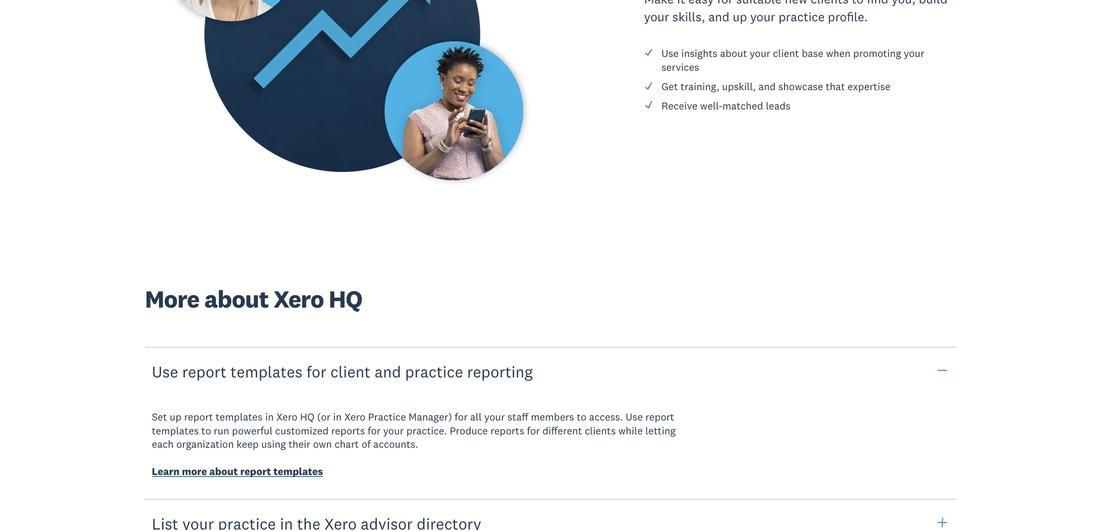 Task type: locate. For each thing, give the bounding box(es) containing it.
to up profile. at the top
[[852, 0, 864, 7]]

for right 'easy'
[[718, 0, 733, 7]]

reports
[[331, 424, 365, 437], [491, 424, 525, 437]]

clients
[[811, 0, 849, 7], [585, 424, 616, 437]]

find
[[867, 0, 889, 7]]

training,
[[681, 80, 720, 93]]

2 vertical spatial use
[[626, 410, 643, 424]]

1 horizontal spatial practice
[[779, 9, 825, 25]]

1 included image from the top
[[645, 48, 653, 57]]

templates
[[231, 362, 303, 381], [216, 410, 263, 424], [152, 424, 199, 437], [274, 465, 323, 478]]

get training, upskill, and showcase that expertise
[[662, 80, 891, 93]]

0 vertical spatial hq
[[329, 284, 362, 314]]

practice
[[779, 9, 825, 25], [405, 362, 463, 381]]

easy
[[689, 0, 714, 7]]

2 horizontal spatial use
[[662, 47, 679, 60]]

1 vertical spatial use
[[152, 362, 178, 381]]

2 vertical spatial about
[[209, 465, 238, 478]]

0 horizontal spatial to
[[201, 424, 211, 437]]

profile.
[[828, 9, 868, 25]]

use up services
[[662, 47, 679, 60]]

up
[[733, 9, 747, 25], [170, 410, 182, 424]]

practice down 'new'
[[779, 9, 825, 25]]

clients inside make it easy for suitable new clients to find you, build your skills, and up your practice profile.
[[811, 0, 849, 7]]

0 horizontal spatial clients
[[585, 424, 616, 437]]

0 vertical spatial and
[[709, 9, 730, 25]]

use inside use report templates for client and practice reporting dropdown button
[[152, 362, 178, 381]]

0 horizontal spatial practice
[[405, 362, 463, 381]]

0 vertical spatial clients
[[811, 0, 849, 7]]

to up organization
[[201, 424, 211, 437]]

use up the set
[[152, 362, 178, 381]]

accounts.
[[373, 438, 419, 451]]

for up (or
[[307, 362, 327, 381]]

included image down included icon
[[645, 100, 653, 109]]

your up accounts.
[[383, 424, 404, 437]]

practice.
[[407, 424, 447, 437]]

1 horizontal spatial and
[[709, 9, 730, 25]]

0 vertical spatial up
[[733, 9, 747, 25]]

clients inside set up report templates in xero hq (or in xero practice manager) for all your staff members to access. use report templates to run powerful customized reports for your practice. produce reports for different clients while letting each organization keep using their own chart of accounts.
[[585, 424, 616, 437]]

0 vertical spatial use
[[662, 47, 679, 60]]

client inside use insights about your client base when promoting your services
[[773, 47, 800, 60]]

your
[[645, 9, 670, 25], [751, 9, 776, 25], [750, 47, 771, 60], [904, 47, 925, 60], [485, 410, 505, 424], [383, 424, 404, 437]]

keep
[[237, 438, 259, 451]]

1 vertical spatial practice
[[405, 362, 463, 381]]

and inside make it easy for suitable new clients to find you, build your skills, and up your practice profile.
[[709, 9, 730, 25]]

for left all
[[455, 410, 468, 424]]

hq inside set up report templates in xero hq (or in xero practice manager) for all your staff members to access. use report templates to run powerful customized reports for your practice. produce reports for different clients while letting each organization keep using their own chart of accounts.
[[300, 410, 315, 424]]

to
[[852, 0, 864, 7], [577, 410, 587, 424], [201, 424, 211, 437]]

build
[[919, 0, 948, 7]]

practice inside dropdown button
[[405, 362, 463, 381]]

and down 'easy'
[[709, 9, 730, 25]]

about inside use insights about your client base when promoting your services
[[721, 47, 748, 60]]

2 horizontal spatial and
[[759, 80, 776, 93]]

0 horizontal spatial and
[[375, 362, 401, 381]]

1 vertical spatial hq
[[300, 410, 315, 424]]

clients up profile. at the top
[[811, 0, 849, 7]]

and up leads
[[759, 80, 776, 93]]

practice up manager)
[[405, 362, 463, 381]]

customized
[[275, 424, 329, 437]]

0 vertical spatial about
[[721, 47, 748, 60]]

0 horizontal spatial in
[[265, 410, 274, 424]]

1 horizontal spatial use
[[626, 410, 643, 424]]

templates inside 'link'
[[274, 465, 323, 478]]

1 vertical spatial clients
[[585, 424, 616, 437]]

different
[[543, 424, 582, 437]]

1 vertical spatial up
[[170, 410, 182, 424]]

included image up included icon
[[645, 48, 653, 57]]

for up of
[[368, 424, 381, 437]]

0 vertical spatial included image
[[645, 48, 653, 57]]

2 horizontal spatial to
[[852, 0, 864, 7]]

more
[[145, 284, 200, 314]]

1 vertical spatial included image
[[645, 100, 653, 109]]

all
[[470, 410, 482, 424]]

about inside 'link'
[[209, 465, 238, 478]]

1 horizontal spatial up
[[733, 9, 747, 25]]

about
[[721, 47, 748, 60], [204, 284, 269, 314], [209, 465, 238, 478]]

access.
[[589, 410, 623, 424]]

2 included image from the top
[[645, 100, 653, 109]]

1 horizontal spatial client
[[773, 47, 800, 60]]

1 horizontal spatial reports
[[491, 424, 525, 437]]

2 reports from the left
[[491, 424, 525, 437]]

report inside 'link'
[[240, 465, 271, 478]]

set up report templates in xero hq (or in xero practice manager) for all your staff members to access. use report templates to run powerful customized reports for your practice. produce reports for different clients while letting each organization keep using their own chart of accounts.
[[152, 410, 676, 451]]

use
[[662, 47, 679, 60], [152, 362, 178, 381], [626, 410, 643, 424]]

clients down access.
[[585, 424, 616, 437]]

up down suitable
[[733, 9, 747, 25]]

and inside dropdown button
[[375, 362, 401, 381]]

and up practice
[[375, 362, 401, 381]]

get
[[662, 80, 678, 93]]

your right promoting
[[904, 47, 925, 60]]

suitable
[[737, 0, 782, 7]]

0 horizontal spatial use
[[152, 362, 178, 381]]

1 horizontal spatial to
[[577, 410, 587, 424]]

report
[[182, 362, 227, 381], [184, 410, 213, 424], [646, 410, 675, 424], [240, 465, 271, 478]]

1 vertical spatial and
[[759, 80, 776, 93]]

1 in from the left
[[265, 410, 274, 424]]

their
[[289, 438, 311, 451]]

1 reports from the left
[[331, 424, 365, 437]]

to up different
[[577, 410, 587, 424]]

it
[[677, 0, 686, 7]]

receive
[[662, 99, 698, 112]]

when
[[827, 47, 851, 60]]

1 vertical spatial client
[[331, 362, 371, 381]]

2 vertical spatial and
[[375, 362, 401, 381]]

included image
[[645, 48, 653, 57], [645, 100, 653, 109]]

0 vertical spatial practice
[[779, 9, 825, 25]]

client inside dropdown button
[[331, 362, 371, 381]]

use report templates for client and practice reporting button
[[145, 347, 957, 397]]

0 horizontal spatial hq
[[300, 410, 315, 424]]

1 horizontal spatial in
[[333, 410, 342, 424]]

0 vertical spatial client
[[773, 47, 800, 60]]

in up powerful
[[265, 410, 274, 424]]

0 horizontal spatial reports
[[331, 424, 365, 437]]

you,
[[892, 0, 916, 7]]

in
[[265, 410, 274, 424], [333, 410, 342, 424]]

for
[[718, 0, 733, 7], [307, 362, 327, 381], [455, 410, 468, 424], [368, 424, 381, 437], [527, 424, 540, 437]]

that
[[826, 80, 845, 93]]

1 horizontal spatial clients
[[811, 0, 849, 7]]

report inside dropdown button
[[182, 362, 227, 381]]

services
[[662, 60, 700, 74]]

0 horizontal spatial up
[[170, 410, 182, 424]]

in right (or
[[333, 410, 342, 424]]

for down 'staff' at the left bottom of page
[[527, 424, 540, 437]]

matched
[[723, 99, 764, 112]]

reports up chart
[[331, 424, 365, 437]]

use inside use insights about your client base when promoting your services
[[662, 47, 679, 60]]

included image for use insights about your client base when promoting your services
[[645, 48, 653, 57]]

xero
[[274, 284, 324, 314], [276, 410, 298, 424], [344, 410, 366, 424]]

client
[[773, 47, 800, 60], [331, 362, 371, 381]]

hq
[[329, 284, 362, 314], [300, 410, 315, 424]]

and
[[709, 9, 730, 25], [759, 80, 776, 93], [375, 362, 401, 381]]

use report templates for client and practice reporting
[[152, 362, 533, 381]]

use up while
[[626, 410, 643, 424]]

use for use insights about your client base when promoting your services
[[662, 47, 679, 60]]

client for for
[[331, 362, 371, 381]]

more
[[182, 465, 207, 478]]

organization
[[176, 438, 234, 451]]

up inside make it easy for suitable new clients to find you, build your skills, and up your practice profile.
[[733, 9, 747, 25]]

0 horizontal spatial client
[[331, 362, 371, 381]]

up right the set
[[170, 410, 182, 424]]

well-
[[701, 99, 723, 112]]

reports down 'staff' at the left bottom of page
[[491, 424, 525, 437]]



Task type: vqa. For each thing, say whether or not it's contained in the screenshot.
when
yes



Task type: describe. For each thing, give the bounding box(es) containing it.
learn more about report templates
[[152, 465, 323, 478]]

promoting
[[854, 47, 902, 60]]

run
[[214, 424, 229, 437]]

members
[[531, 410, 574, 424]]

included image for receive well-matched leads
[[645, 100, 653, 109]]

own
[[313, 438, 332, 451]]

produce
[[450, 424, 488, 437]]

make it easy for suitable new clients to find you, build your skills, and up your practice profile.
[[645, 0, 948, 25]]

new
[[785, 0, 808, 7]]

your right all
[[485, 410, 505, 424]]

use insights about your client base when promoting your services
[[662, 47, 925, 74]]

included image
[[645, 81, 653, 90]]

practice inside make it easy for suitable new clients to find you, build your skills, and up your practice profile.
[[779, 9, 825, 25]]

make
[[645, 0, 674, 7]]

manager)
[[409, 410, 452, 424]]

your down make
[[645, 9, 670, 25]]

leads
[[766, 99, 791, 112]]

to inside make it easy for suitable new clients to find you, build your skills, and up your practice profile.
[[852, 0, 864, 7]]

powerful
[[232, 424, 273, 437]]

base
[[802, 47, 824, 60]]

(or
[[317, 410, 331, 424]]

about for report
[[209, 465, 238, 478]]

learn more about report templates link
[[152, 465, 323, 481]]

each
[[152, 438, 174, 451]]

expertise
[[848, 80, 891, 93]]

templates inside dropdown button
[[231, 362, 303, 381]]

upskill,
[[722, 80, 756, 93]]

receive well-matched leads
[[662, 99, 791, 112]]

for inside dropdown button
[[307, 362, 327, 381]]

2 in from the left
[[333, 410, 342, 424]]

staff
[[508, 410, 529, 424]]

letting
[[646, 424, 676, 437]]

use inside set up report templates in xero hq (or in xero practice manager) for all your staff members to access. use report templates to run powerful customized reports for your practice. produce reports for different clients while letting each organization keep using their own chart of accounts.
[[626, 410, 643, 424]]

your down suitable
[[751, 9, 776, 25]]

about for your
[[721, 47, 748, 60]]

of
[[362, 438, 371, 451]]

use for use report templates for client and practice reporting
[[152, 362, 178, 381]]

skills,
[[673, 9, 706, 25]]

chart
[[335, 438, 359, 451]]

practice
[[368, 410, 406, 424]]

for inside make it easy for suitable new clients to find you, build your skills, and up your practice profile.
[[718, 0, 733, 7]]

using
[[261, 438, 286, 451]]

client for your
[[773, 47, 800, 60]]

insights
[[682, 47, 718, 60]]

up inside set up report templates in xero hq (or in xero practice manager) for all your staff members to access. use report templates to run powerful customized reports for your practice. produce reports for different clients while letting each organization keep using their own chart of accounts.
[[170, 410, 182, 424]]

1 horizontal spatial hq
[[329, 284, 362, 314]]

set
[[152, 410, 167, 424]]

while
[[619, 424, 643, 437]]

your up get training, upskill, and showcase that expertise
[[750, 47, 771, 60]]

more about xero hq
[[145, 284, 362, 314]]

showcase
[[779, 80, 824, 93]]

reporting
[[467, 362, 533, 381]]

learn
[[152, 465, 180, 478]]

1 vertical spatial about
[[204, 284, 269, 314]]



